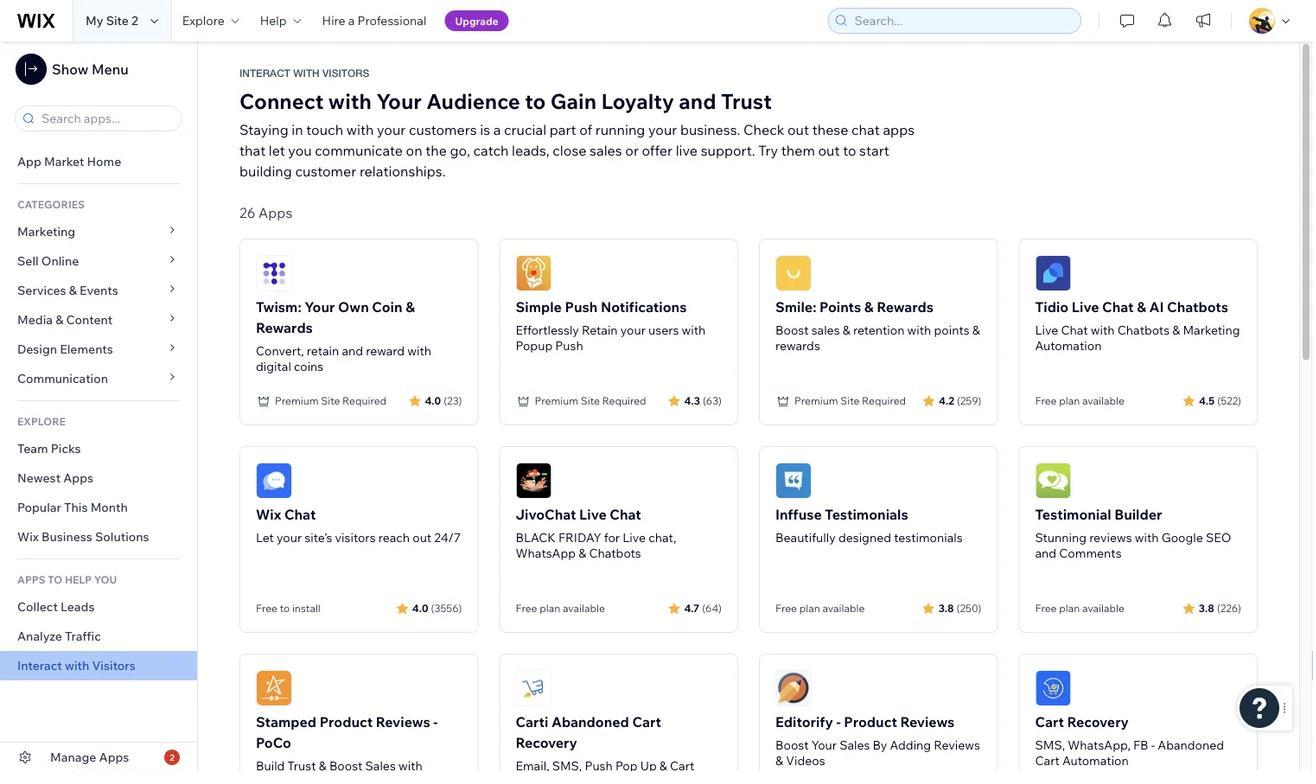 Task type: describe. For each thing, give the bounding box(es) containing it.
site for simple push notifications
[[581, 394, 600, 407]]

site right my
[[106, 13, 129, 28]]

convert,
[[256, 343, 304, 358]]

inffuse testimonials logo image
[[776, 463, 812, 499]]

month
[[90, 500, 128, 515]]

with inside tidio live chat & ai chatbots live chat with chatbots & marketing automation
[[1091, 323, 1115, 338]]

app market home link
[[0, 147, 197, 176]]

jivochat live chat black friday for live chat, whatsapp & chatbots
[[516, 506, 676, 561]]

site for smile: points & rewards
[[841, 394, 860, 407]]

your inside twism: your own coin & rewards convert, retain and reward with digital coins
[[305, 298, 335, 316]]

- inside stamped product reviews - poco
[[433, 713, 438, 731]]

required for rewards
[[343, 394, 387, 407]]

editorify ‑ product reviews boost your sales by adding reviews & videos
[[776, 713, 981, 768]]

2 inside sidebar element
[[170, 752, 175, 763]]

your inside editorify ‑ product reviews boost your sales by adding reviews & videos
[[812, 738, 837, 753]]

free for your
[[256, 602, 278, 615]]

to
[[48, 573, 62, 586]]

design elements
[[17, 342, 113, 357]]

(522)
[[1218, 394, 1242, 407]]

‑
[[837, 713, 841, 731]]

staying
[[240, 121, 289, 138]]

rewards inside twism: your own coin & rewards convert, retain and reward with digital coins
[[256, 319, 313, 336]]

team picks
[[17, 441, 81, 456]]

points
[[820, 298, 861, 316]]

your inside wix chat let your site's visitors reach out 24/7
[[277, 530, 302, 545]]

free for reviews
[[1036, 602, 1057, 615]]

with inside testimonial builder stunning reviews with google seo and comments
[[1135, 530, 1159, 545]]

0 vertical spatial interact with visitors
[[240, 67, 369, 79]]

help button
[[250, 0, 312, 42]]

1 vertical spatial push
[[555, 338, 583, 353]]

audience
[[427, 88, 520, 114]]

4.0 for site's
[[412, 601, 429, 614]]

you
[[94, 573, 117, 586]]

sales
[[840, 738, 870, 753]]

apps for newest apps
[[63, 470, 93, 486]]

newest apps link
[[0, 463, 197, 493]]

premium site required for sales
[[795, 394, 906, 407]]

media & content
[[17, 312, 113, 327]]

free for designed
[[776, 602, 797, 615]]

with inside sidebar element
[[65, 658, 89, 673]]

let
[[256, 530, 274, 545]]

categories
[[17, 198, 85, 211]]

1 vertical spatial chatbots
[[1118, 323, 1170, 338]]

4.3 (63)
[[684, 394, 722, 407]]

let
[[269, 142, 285, 159]]

live down tidio
[[1036, 323, 1059, 338]]

design
[[17, 342, 57, 357]]

boost for editorify
[[776, 738, 809, 753]]

0 vertical spatial your
[[376, 88, 422, 114]]

running
[[596, 121, 645, 138]]

your up communicate
[[377, 121, 406, 138]]

simple push notifications logo image
[[516, 255, 552, 291]]

apps for 26 apps
[[259, 204, 293, 221]]

visitors
[[335, 530, 376, 545]]

for
[[604, 530, 620, 545]]

available for &
[[1083, 394, 1125, 407]]

0 vertical spatial chatbots
[[1167, 298, 1229, 316]]

install
[[292, 602, 321, 615]]

premium for sales
[[795, 394, 838, 407]]

loyalty
[[601, 88, 674, 114]]

explore
[[17, 415, 66, 428]]

try
[[759, 142, 778, 159]]

apps
[[17, 573, 45, 586]]

apps
[[883, 121, 915, 138]]

media & content link
[[0, 305, 197, 335]]

live
[[676, 142, 698, 159]]

0 vertical spatial to
[[525, 88, 546, 114]]

google
[[1162, 530, 1204, 545]]

(259)
[[957, 394, 982, 407]]

apps to help you
[[17, 573, 117, 586]]

with inside twism: your own coin & rewards convert, retain and reward with digital coins
[[407, 343, 431, 358]]

analyze traffic link
[[0, 622, 197, 651]]

0 vertical spatial interact
[[240, 67, 290, 79]]

touch
[[306, 121, 343, 138]]

& inside editorify ‑ product reviews boost your sales by adding reviews & videos
[[776, 753, 784, 768]]

collect leads link
[[0, 592, 197, 622]]

in
[[292, 121, 303, 138]]

Search apps... field
[[36, 106, 176, 131]]

leads,
[[512, 142, 550, 159]]

automation inside tidio live chat & ai chatbots live chat with chatbots & marketing automation
[[1036, 338, 1102, 353]]

recovery inside cart recovery sms, whatsapp, fb - abandoned cart automation
[[1068, 713, 1129, 731]]

plan for reviews
[[1059, 602, 1080, 615]]

product inside stamped product reviews - poco
[[320, 713, 373, 731]]

users
[[649, 323, 679, 338]]

- inside cart recovery sms, whatsapp, fb - abandoned cart automation
[[1152, 738, 1155, 753]]

(63)
[[703, 394, 722, 407]]

coin
[[372, 298, 403, 316]]

adding
[[890, 738, 931, 753]]

2 horizontal spatial out
[[818, 142, 840, 159]]

traffic
[[65, 629, 101, 644]]

automation inside cart recovery sms, whatsapp, fb - abandoned cart automation
[[1063, 753, 1129, 768]]

twism: your own coin & rewards logo image
[[256, 255, 292, 291]]

effortlessly
[[516, 323, 579, 338]]

the
[[426, 142, 447, 159]]

chat down tidio
[[1061, 323, 1088, 338]]

free plan available for reviews
[[1036, 602, 1125, 615]]

builder
[[1115, 506, 1163, 523]]

0 vertical spatial push
[[565, 298, 598, 316]]

tidio live chat & ai chatbots logo image
[[1036, 255, 1072, 291]]

of
[[579, 121, 592, 138]]

you
[[288, 142, 312, 159]]

marketing link
[[0, 217, 197, 246]]

hire a professional link
[[312, 0, 437, 42]]

premium for your
[[535, 394, 579, 407]]

carti abandoned cart recovery
[[516, 713, 661, 751]]

analyze
[[17, 629, 62, 644]]

professional
[[358, 13, 427, 28]]

abandoned inside carti abandoned cart recovery
[[552, 713, 629, 731]]

testimonial
[[1036, 506, 1112, 523]]

live right tidio
[[1072, 298, 1100, 316]]

coins
[[294, 359, 324, 374]]

free for black
[[516, 602, 537, 615]]

product inside editorify ‑ product reviews boost your sales by adding reviews & videos
[[844, 713, 897, 731]]

team picks link
[[0, 434, 197, 463]]

26 apps
[[240, 204, 293, 221]]

your inside simple push notifications effortlessly retain your users with popup push
[[621, 323, 646, 338]]

offer
[[642, 142, 673, 159]]

4.2 (259)
[[939, 394, 982, 407]]

plan for designed
[[800, 602, 820, 615]]

cart recovery sms, whatsapp, fb - abandoned cart automation
[[1036, 713, 1225, 768]]

hire
[[322, 13, 346, 28]]

business
[[42, 529, 92, 544]]

chat inside jivochat live chat black friday for live chat, whatsapp & chatbots
[[610, 506, 641, 523]]

chat left ai
[[1103, 298, 1134, 316]]

upgrade button
[[445, 10, 509, 31]]

3.8 (250)
[[939, 601, 982, 614]]

testimonial builder stunning reviews with google seo and comments
[[1036, 506, 1232, 561]]

plan for &
[[1059, 394, 1080, 407]]

and for testimonial builder stunning reviews with google seo and comments
[[1036, 546, 1057, 561]]

elements
[[60, 342, 113, 357]]

live up friday
[[579, 506, 607, 523]]

team
[[17, 441, 48, 456]]

black
[[516, 530, 556, 545]]

out inside wix chat let your site's visitors reach out 24/7
[[413, 530, 432, 545]]

them
[[781, 142, 815, 159]]

wix for chat
[[256, 506, 281, 523]]

check
[[744, 121, 785, 138]]

reward
[[366, 343, 405, 358]]

is
[[480, 121, 490, 138]]

0 vertical spatial visitors
[[323, 67, 369, 79]]

rewards inside smile: points & rewards boost sales & retention with points & rewards
[[877, 298, 934, 316]]

0 horizontal spatial 2
[[131, 13, 138, 28]]

sales inside staying in touch with your customers is a crucial part of running your business. check out these chat apps that let you communicate on the go, catch leads, close sales or offer live support. try them out to start building customer relationships.
[[590, 142, 622, 159]]

twism:
[[256, 298, 302, 316]]

videos
[[786, 753, 825, 768]]

smile: points & rewards boost sales & retention with points & rewards
[[776, 298, 980, 353]]

(3556)
[[431, 601, 462, 614]]

smile: points & rewards logo image
[[776, 255, 812, 291]]

& inside jivochat live chat black friday for live chat, whatsapp & chatbots
[[579, 546, 586, 561]]

popup
[[516, 338, 553, 353]]

testimonial builder logo image
[[1036, 463, 1072, 499]]

3.8 for testimonial builder
[[1199, 601, 1215, 614]]

available for designed
[[823, 602, 865, 615]]



Task type: vqa. For each thing, say whether or not it's contained in the screenshot.


Task type: locate. For each thing, give the bounding box(es) containing it.
1 vertical spatial 2
[[170, 752, 175, 763]]

3.8
[[939, 601, 954, 614], [1199, 601, 1215, 614]]

retain
[[582, 323, 618, 338]]

abandoned right fb
[[1158, 738, 1225, 753]]

0 vertical spatial apps
[[259, 204, 293, 221]]

abandoned inside cart recovery sms, whatsapp, fb - abandoned cart automation
[[1158, 738, 1225, 753]]

premium for rewards
[[275, 394, 319, 407]]

2 vertical spatial to
[[280, 602, 290, 615]]

show menu button
[[16, 54, 129, 85]]

premium site required for your
[[535, 394, 647, 407]]

sms,
[[1036, 738, 1065, 753]]

premium site required down coins
[[275, 394, 387, 407]]

1 vertical spatial interact
[[17, 658, 62, 673]]

2 horizontal spatial to
[[843, 142, 857, 159]]

chat inside wix chat let your site's visitors reach out 24/7
[[284, 506, 316, 523]]

2 product from the left
[[844, 713, 897, 731]]

staying in touch with your customers is a crucial part of running your business. check out these chat apps that let you communicate on the go, catch leads, close sales or offer live support. try them out to start building customer relationships.
[[240, 121, 915, 180]]

free plan available down beautifully
[[776, 602, 865, 615]]

with inside simple push notifications effortlessly retain your users with popup push
[[682, 323, 706, 338]]

to left install
[[280, 602, 290, 615]]

0 horizontal spatial a
[[348, 13, 355, 28]]

automation down 'whatsapp,'
[[1063, 753, 1129, 768]]

2 vertical spatial your
[[812, 738, 837, 753]]

recovery
[[1068, 713, 1129, 731], [516, 734, 577, 751]]

out up them
[[788, 121, 809, 138]]

2 vertical spatial chatbots
[[589, 546, 641, 561]]

recovery inside carti abandoned cart recovery
[[516, 734, 577, 751]]

your up on in the left top of the page
[[376, 88, 422, 114]]

and inside testimonial builder stunning reviews with google seo and comments
[[1036, 546, 1057, 561]]

2 3.8 from the left
[[1199, 601, 1215, 614]]

required for sales
[[862, 394, 906, 407]]

wix chat let your site's visitors reach out 24/7
[[256, 506, 461, 545]]

0 horizontal spatial interact with visitors
[[17, 658, 136, 673]]

0 horizontal spatial apps
[[63, 470, 93, 486]]

editorify ‑ product reviews logo image
[[776, 670, 812, 706]]

sell
[[17, 253, 39, 268]]

2 horizontal spatial your
[[812, 738, 837, 753]]

simple
[[516, 298, 562, 316]]

and right retain
[[342, 343, 363, 358]]

0 horizontal spatial sales
[[590, 142, 622, 159]]

friday
[[559, 530, 602, 545]]

my
[[86, 13, 103, 28]]

2 right manage apps
[[170, 752, 175, 763]]

Search... field
[[850, 9, 1076, 33]]

a right "is"
[[493, 121, 501, 138]]

push
[[565, 298, 598, 316], [555, 338, 583, 353]]

sales down "points"
[[812, 323, 840, 338]]

free plan available up testimonial builder logo
[[1036, 394, 1125, 407]]

and up business.
[[679, 88, 717, 114]]

interact with visitors down traffic
[[17, 658, 136, 673]]

26
[[240, 204, 256, 221]]

1 vertical spatial and
[[342, 343, 363, 358]]

push down effortlessly on the top of the page
[[555, 338, 583, 353]]

0 vertical spatial out
[[788, 121, 809, 138]]

carti abandoned cart recovery logo image
[[516, 670, 552, 706]]

automation down tidio
[[1036, 338, 1102, 353]]

reviews inside stamped product reviews - poco
[[376, 713, 430, 731]]

1 vertical spatial recovery
[[516, 734, 577, 751]]

4.0
[[425, 394, 441, 407], [412, 601, 429, 614]]

visitors down analyze traffic link in the left bottom of the page
[[92, 658, 136, 673]]

1 horizontal spatial abandoned
[[1158, 738, 1225, 753]]

2 premium site required from the left
[[535, 394, 647, 407]]

your left own
[[305, 298, 335, 316]]

1 horizontal spatial to
[[525, 88, 546, 114]]

0 horizontal spatial wix
[[17, 529, 39, 544]]

this
[[64, 500, 88, 515]]

interact with visitors up connect
[[240, 67, 369, 79]]

go,
[[450, 142, 470, 159]]

site for twism: your own coin & rewards
[[321, 394, 340, 407]]

4.7 (64)
[[684, 601, 722, 614]]

3 premium from the left
[[795, 394, 838, 407]]

events
[[80, 283, 118, 298]]

0 horizontal spatial interact
[[17, 658, 62, 673]]

3 required from the left
[[862, 394, 906, 407]]

0 horizontal spatial recovery
[[516, 734, 577, 751]]

home
[[87, 154, 121, 169]]

your down 'notifications'
[[621, 323, 646, 338]]

1 boost from the top
[[776, 323, 809, 338]]

3 premium site required from the left
[[795, 394, 906, 407]]

interact with visitors link
[[0, 651, 197, 681]]

interact inside sidebar element
[[17, 658, 62, 673]]

1 horizontal spatial apps
[[99, 750, 129, 765]]

site down coins
[[321, 394, 340, 407]]

wix business solutions link
[[0, 522, 197, 552]]

1 horizontal spatial marketing
[[1183, 323, 1240, 338]]

marketing inside tidio live chat & ai chatbots live chat with chatbots & marketing automation
[[1183, 323, 1240, 338]]

required for your
[[602, 394, 647, 407]]

0 horizontal spatial product
[[320, 713, 373, 731]]

1 horizontal spatial out
[[788, 121, 809, 138]]

chatbots right ai
[[1167, 298, 1229, 316]]

2 required from the left
[[602, 394, 647, 407]]

1 horizontal spatial premium site required
[[535, 394, 647, 407]]

chatbots down ai
[[1118, 323, 1170, 338]]

services & events link
[[0, 276, 197, 305]]

1 vertical spatial your
[[305, 298, 335, 316]]

marketing
[[17, 224, 75, 239], [1183, 323, 1240, 338]]

1 vertical spatial to
[[843, 142, 857, 159]]

live
[[1072, 298, 1100, 316], [1036, 323, 1059, 338], [579, 506, 607, 523], [623, 530, 646, 545]]

2 horizontal spatial premium site required
[[795, 394, 906, 407]]

2 vertical spatial apps
[[99, 750, 129, 765]]

2 premium from the left
[[535, 394, 579, 407]]

comments
[[1060, 546, 1122, 561]]

4.0 left (3556)
[[412, 601, 429, 614]]

available for reviews
[[1083, 602, 1125, 615]]

4.3
[[684, 394, 700, 407]]

stamped product reviews - poco logo image
[[256, 670, 292, 706]]

available down tidio live chat & ai chatbots live chat with chatbots & marketing automation
[[1083, 394, 1125, 407]]

2 boost from the top
[[776, 738, 809, 753]]

1 premium site required from the left
[[275, 394, 387, 407]]

1 horizontal spatial interact with visitors
[[240, 67, 369, 79]]

customers
[[409, 121, 477, 138]]

out down these
[[818, 142, 840, 159]]

smile:
[[776, 298, 817, 316]]

catch
[[473, 142, 509, 159]]

wix up let
[[256, 506, 281, 523]]

wix inside the wix business solutions link
[[17, 529, 39, 544]]

and inside twism: your own coin & rewards convert, retain and reward with digital coins
[[342, 343, 363, 358]]

marketing down categories
[[17, 224, 75, 239]]

free plan available down comments
[[1036, 602, 1125, 615]]

connect with your audience to gain loyalty and trust
[[240, 88, 772, 114]]

0 horizontal spatial your
[[305, 298, 335, 316]]

popular this month link
[[0, 493, 197, 522]]

available down whatsapp
[[563, 602, 605, 615]]

1 horizontal spatial a
[[493, 121, 501, 138]]

0 vertical spatial 4.0
[[425, 394, 441, 407]]

1 vertical spatial interact with visitors
[[17, 658, 136, 673]]

free down beautifully
[[776, 602, 797, 615]]

1 horizontal spatial your
[[376, 88, 422, 114]]

rewards down twism:
[[256, 319, 313, 336]]

1 horizontal spatial recovery
[[1068, 713, 1129, 731]]

help
[[260, 13, 287, 28]]

0 horizontal spatial out
[[413, 530, 432, 545]]

2 horizontal spatial required
[[862, 394, 906, 407]]

1 vertical spatial -
[[1152, 738, 1155, 753]]

sales inside smile: points & rewards boost sales & retention with points & rewards
[[812, 323, 840, 338]]

apps right 26
[[259, 204, 293, 221]]

2 right my
[[131, 13, 138, 28]]

site down retain
[[581, 394, 600, 407]]

1 premium from the left
[[275, 394, 319, 407]]

product up by
[[844, 713, 897, 731]]

2 vertical spatial and
[[1036, 546, 1057, 561]]

24/7
[[434, 530, 461, 545]]

boost up videos
[[776, 738, 809, 753]]

1 vertical spatial a
[[493, 121, 501, 138]]

services & events
[[17, 283, 118, 298]]

wix
[[256, 506, 281, 523], [17, 529, 39, 544]]

0 vertical spatial and
[[679, 88, 717, 114]]

3.8 left (250)
[[939, 601, 954, 614]]

1 horizontal spatial premium
[[535, 394, 579, 407]]

interact down analyze
[[17, 658, 62, 673]]

0 horizontal spatial and
[[342, 343, 363, 358]]

free plan available for &
[[1036, 394, 1125, 407]]

plan up testimonial builder logo
[[1059, 394, 1080, 407]]

or
[[625, 142, 639, 159]]

digital
[[256, 359, 291, 374]]

0 vertical spatial rewards
[[877, 298, 934, 316]]

premium site required for rewards
[[275, 394, 387, 407]]

plan down whatsapp
[[540, 602, 561, 615]]

available for black
[[563, 602, 605, 615]]

jivochat live chat logo image
[[516, 463, 552, 499]]

1 vertical spatial marketing
[[1183, 323, 1240, 338]]

1 vertical spatial rewards
[[256, 319, 313, 336]]

to inside staying in touch with your customers is a crucial part of running your business. check out these chat apps that let you communicate on the go, catch leads, close sales or offer live support. try them out to start building customer relationships.
[[843, 142, 857, 159]]

wix inside wix chat let your site's visitors reach out 24/7
[[256, 506, 281, 523]]

inffuse testimonials beautifully designed testimonials
[[776, 506, 963, 545]]

to left start at top right
[[843, 142, 857, 159]]

communication
[[17, 371, 111, 386]]

visitors inside sidebar element
[[92, 658, 136, 673]]

your
[[376, 88, 422, 114], [305, 298, 335, 316], [812, 738, 837, 753]]

and for connect with your audience to gain loyalty and trust
[[679, 88, 717, 114]]

to up 'crucial'
[[525, 88, 546, 114]]

popular
[[17, 500, 61, 515]]

boost inside editorify ‑ product reviews boost your sales by adding reviews & videos
[[776, 738, 809, 753]]

premium down the popup
[[535, 394, 579, 407]]

1 product from the left
[[320, 713, 373, 731]]

1 horizontal spatial 2
[[170, 752, 175, 763]]

leads
[[61, 599, 95, 614]]

0 vertical spatial abandoned
[[552, 713, 629, 731]]

1 horizontal spatial and
[[679, 88, 717, 114]]

live right for
[[623, 530, 646, 545]]

0 horizontal spatial premium site required
[[275, 394, 387, 407]]

services
[[17, 283, 66, 298]]

marketing inside the marketing link
[[17, 224, 75, 239]]

my site 2
[[86, 13, 138, 28]]

1 3.8 from the left
[[939, 601, 954, 614]]

your right let
[[277, 530, 302, 545]]

1 horizontal spatial sales
[[812, 323, 840, 338]]

1 horizontal spatial interact
[[240, 67, 290, 79]]

poco
[[256, 734, 291, 751]]

2 vertical spatial out
[[413, 530, 432, 545]]

hire a professional
[[322, 13, 427, 28]]

and down stunning
[[1036, 546, 1057, 561]]

sidebar element
[[0, 42, 198, 772]]

0 horizontal spatial 3.8
[[939, 601, 954, 614]]

premium down coins
[[275, 394, 319, 407]]

0 vertical spatial 2
[[131, 13, 138, 28]]

sell online link
[[0, 246, 197, 276]]

0 vertical spatial sales
[[590, 142, 622, 159]]

upgrade
[[455, 14, 499, 27]]

a inside staying in touch with your customers is a crucial part of running your business. check out these chat apps that let you communicate on the go, catch leads, close sales or offer live support. try them out to start building customer relationships.
[[493, 121, 501, 138]]

0 vertical spatial wix
[[256, 506, 281, 523]]

collect leads
[[17, 599, 95, 614]]

1 vertical spatial sales
[[812, 323, 840, 338]]

0 horizontal spatial -
[[433, 713, 438, 731]]

apps up this
[[63, 470, 93, 486]]

free for &
[[1036, 394, 1057, 407]]

plan down comments
[[1059, 602, 1080, 615]]

chat
[[852, 121, 880, 138]]

apps right manage
[[99, 750, 129, 765]]

1 horizontal spatial required
[[602, 394, 647, 407]]

2 horizontal spatial and
[[1036, 546, 1057, 561]]

2 horizontal spatial premium
[[795, 394, 838, 407]]

free plan available down whatsapp
[[516, 602, 605, 615]]

stunning
[[1036, 530, 1087, 545]]

2 horizontal spatial apps
[[259, 204, 293, 221]]

plan down beautifully
[[800, 602, 820, 615]]

communicate
[[315, 142, 403, 159]]

site down retention
[[841, 394, 860, 407]]

& inside twism: your own coin & rewards convert, retain and reward with digital coins
[[406, 298, 415, 316]]

0 vertical spatial boost
[[776, 323, 809, 338]]

1 horizontal spatial rewards
[[877, 298, 934, 316]]

sales down running
[[590, 142, 622, 159]]

out
[[788, 121, 809, 138], [818, 142, 840, 159], [413, 530, 432, 545]]

0 horizontal spatial required
[[343, 394, 387, 407]]

a
[[348, 13, 355, 28], [493, 121, 501, 138]]

plan for black
[[540, 602, 561, 615]]

free down stunning
[[1036, 602, 1057, 615]]

wix chat logo image
[[256, 463, 292, 499]]

recovery up 'whatsapp,'
[[1068, 713, 1129, 731]]

0 horizontal spatial abandoned
[[552, 713, 629, 731]]

1 vertical spatial 4.0
[[412, 601, 429, 614]]

premium site required down retain
[[535, 394, 647, 407]]

1 vertical spatial abandoned
[[1158, 738, 1225, 753]]

site's
[[305, 530, 332, 545]]

content
[[66, 312, 113, 327]]

trust
[[721, 88, 772, 114]]

your up videos
[[812, 738, 837, 753]]

solutions
[[95, 529, 149, 544]]

boost for smile:
[[776, 323, 809, 338]]

interact
[[240, 67, 290, 79], [17, 658, 62, 673]]

your up offer
[[649, 121, 677, 138]]

sell online
[[17, 253, 79, 268]]

0 vertical spatial automation
[[1036, 338, 1102, 353]]

interact up connect
[[240, 67, 290, 79]]

out left the 24/7
[[413, 530, 432, 545]]

4.0 for &
[[425, 394, 441, 407]]

ai
[[1150, 298, 1164, 316]]

0 vertical spatial a
[[348, 13, 355, 28]]

wix for business
[[17, 529, 39, 544]]

1 vertical spatial out
[[818, 142, 840, 159]]

chat up for
[[610, 506, 641, 523]]

1 vertical spatial wix
[[17, 529, 39, 544]]

and
[[679, 88, 717, 114], [342, 343, 363, 358], [1036, 546, 1057, 561]]

part
[[550, 121, 576, 138]]

recovery down carti
[[516, 734, 577, 751]]

1 horizontal spatial -
[[1152, 738, 1155, 753]]

marketing up 4.5
[[1183, 323, 1240, 338]]

premium down rewards
[[795, 394, 838, 407]]

show menu
[[52, 61, 129, 78]]

1 horizontal spatial visitors
[[323, 67, 369, 79]]

1 required from the left
[[343, 394, 387, 407]]

boost up rewards
[[776, 323, 809, 338]]

0 vertical spatial recovery
[[1068, 713, 1129, 731]]

chatbots down for
[[589, 546, 641, 561]]

cart recovery logo image
[[1036, 670, 1072, 706]]

0 horizontal spatial marketing
[[17, 224, 75, 239]]

retain
[[307, 343, 339, 358]]

tidio live chat & ai chatbots live chat with chatbots & marketing automation
[[1036, 298, 1240, 353]]

apps for manage apps
[[99, 750, 129, 765]]

0 vertical spatial marketing
[[17, 224, 75, 239]]

available down designed
[[823, 602, 865, 615]]

own
[[338, 298, 369, 316]]

abandoned
[[552, 713, 629, 731], [1158, 738, 1225, 753]]

wix down popular
[[17, 529, 39, 544]]

1 vertical spatial apps
[[63, 470, 93, 486]]

1 horizontal spatial product
[[844, 713, 897, 731]]

required left 4.3
[[602, 394, 647, 407]]

apps inside newest apps "link"
[[63, 470, 93, 486]]

0 horizontal spatial premium
[[275, 394, 319, 407]]

0 horizontal spatial to
[[280, 602, 290, 615]]

rewards up retention
[[877, 298, 934, 316]]

free right the (259) on the bottom right of page
[[1036, 394, 1057, 407]]

free plan available for designed
[[776, 602, 865, 615]]

1 vertical spatial automation
[[1063, 753, 1129, 768]]

simple push notifications effortlessly retain your users with popup push
[[516, 298, 706, 353]]

1 horizontal spatial wix
[[256, 506, 281, 523]]

3.8 for inffuse testimonials
[[939, 601, 954, 614]]

3.8 left "(226)"
[[1199, 601, 1215, 614]]

push up retain
[[565, 298, 598, 316]]

abandoned right carti
[[552, 713, 629, 731]]

premium site required down rewards
[[795, 394, 906, 407]]

a right the hire
[[348, 13, 355, 28]]

jivochat
[[516, 506, 576, 523]]

1 vertical spatial boost
[[776, 738, 809, 753]]

cart inside carti abandoned cart recovery
[[632, 713, 661, 731]]

free down whatsapp
[[516, 602, 537, 615]]

boost inside smile: points & rewards boost sales & retention with points & rewards
[[776, 323, 809, 338]]

free plan available for black
[[516, 602, 605, 615]]

(250)
[[957, 601, 982, 614]]

1 vertical spatial visitors
[[92, 658, 136, 673]]

1 horizontal spatial 3.8
[[1199, 601, 1215, 614]]

chat up site's
[[284, 506, 316, 523]]

0 vertical spatial -
[[433, 713, 438, 731]]

4.0 left (23)
[[425, 394, 441, 407]]

with inside smile: points & rewards boost sales & retention with points & rewards
[[908, 323, 932, 338]]

product right stamped at the bottom
[[320, 713, 373, 731]]

required left the 4.2 at the bottom right
[[862, 394, 906, 407]]

0 horizontal spatial rewards
[[256, 319, 313, 336]]

with inside staying in touch with your customers is a crucial part of running your business. check out these chat apps that let you communicate on the go, catch leads, close sales or offer live support. try them out to start building customer relationships.
[[346, 121, 374, 138]]

required down reward
[[343, 394, 387, 407]]

chatbots inside jivochat live chat black friday for live chat, whatsapp & chatbots
[[589, 546, 641, 561]]

inffuse
[[776, 506, 822, 523]]

visitors down the hire
[[323, 67, 369, 79]]

(64)
[[702, 601, 722, 614]]

interact with visitors inside sidebar element
[[17, 658, 136, 673]]

apps
[[259, 204, 293, 221], [63, 470, 93, 486], [99, 750, 129, 765]]

free left install
[[256, 602, 278, 615]]

available down comments
[[1083, 602, 1125, 615]]



